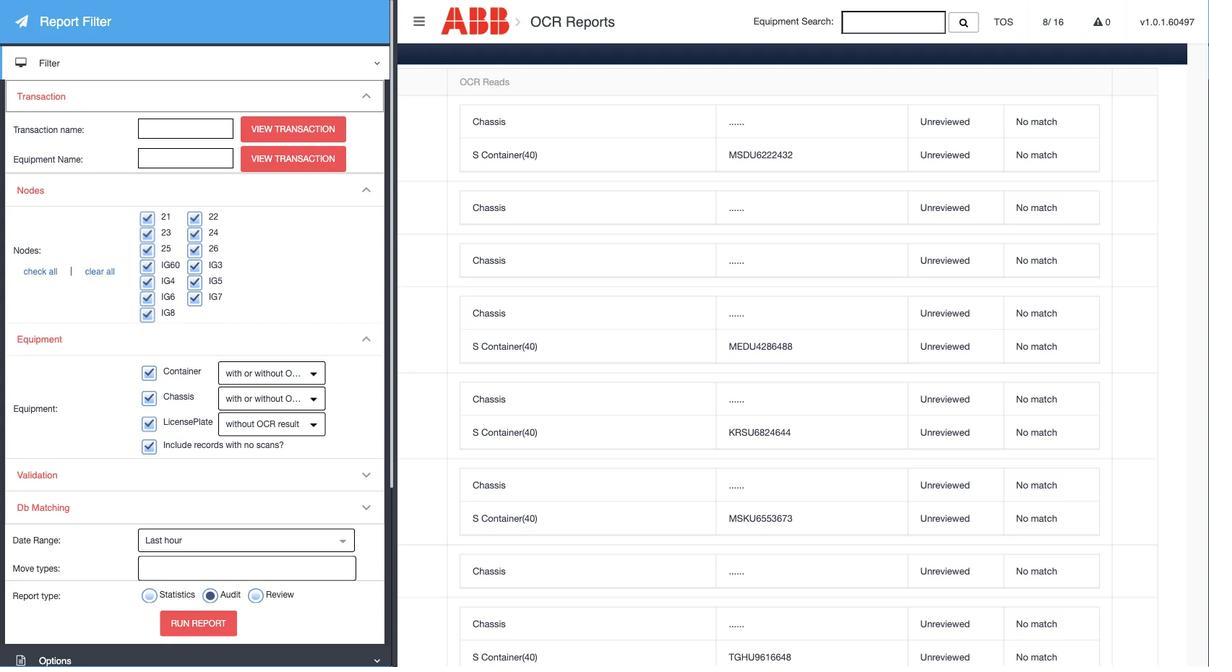 Task type: locate. For each thing, give the bounding box(es) containing it.
ig3 inside nodes 'menu item'
[[209, 259, 223, 270]]

or for chassis
[[244, 394, 252, 404]]

10- inside the ap20231016001771 2023-10-16 13:23:53
[[86, 504, 100, 515]]

tghu9616648
[[729, 652, 792, 663]]

chassis cell
[[461, 105, 716, 138], [461, 191, 716, 224], [461, 244, 716, 277], [461, 297, 716, 330], [461, 383, 716, 416], [461, 469, 716, 502], [461, 555, 716, 588], [461, 608, 716, 641]]

None text field
[[138, 119, 234, 139]]

7 unreviewed from the top
[[921, 394, 971, 405]]

no for 7th the '......' cell from the bottom of the page
[[1017, 202, 1029, 213]]

10 no match cell from the top
[[1004, 502, 1100, 536]]

menu
[[5, 173, 385, 525]]

exit inside row
[[343, 566, 362, 577]]

3 exit from the top
[[343, 497, 362, 508]]

unreviewed for msku6553673 'cell'
[[921, 513, 971, 524]]

ap20231016001773
[[61, 559, 147, 570]]

s container(40) cell for medu4286488
[[461, 330, 716, 363]]

0 vertical spatial without
[[255, 368, 283, 378]]

5 s container(40) from the top
[[473, 652, 538, 663]]

16 down the ap20231016001775
[[100, 262, 110, 274]]

krsu6824644 cell
[[716, 416, 908, 449]]

without
[[255, 368, 283, 378], [255, 394, 283, 404], [226, 419, 255, 429]]

0 vertical spatial 23
[[268, 202, 278, 213]]

1 vertical spatial 23 cell
[[255, 599, 330, 668]]

no match for no match cell related to 'tghu9616648' cell
[[1017, 652, 1058, 663]]

menu containing nodes
[[5, 173, 385, 525]]

6 chassis cell from the top
[[461, 469, 716, 502]]

report
[[40, 14, 79, 29], [13, 591, 39, 601], [192, 619, 226, 629]]

10- down the ap20231016001775
[[86, 262, 100, 274]]

2 or from the top
[[244, 394, 252, 404]]

unreviewed cell for 7th the '......' cell from the bottom of the page
[[908, 191, 1004, 224]]

1 vertical spatial report
[[13, 591, 39, 601]]

1 no match cell from the top
[[1004, 105, 1100, 138]]

row group
[[49, 96, 1158, 668], [461, 105, 1100, 172], [461, 297, 1100, 363], [461, 383, 1100, 449], [461, 469, 1100, 536], [461, 608, 1100, 668]]

move type
[[343, 76, 389, 87]]

ap20231016001775 2023-10-16 13:24:31
[[61, 247, 150, 274]]

6 unreviewed from the top
[[921, 341, 971, 352]]

16 down ap20231016001774
[[100, 332, 110, 343]]

view transaction button
[[241, 117, 346, 142], [241, 146, 346, 172]]

0 horizontal spatial 21
[[162, 211, 171, 221]]

0 horizontal spatial ig3
[[209, 259, 223, 270]]

2023- inside the ap20231016001771 2023-10-16 13:23:53
[[61, 504, 86, 515]]

2 with from the top
[[226, 394, 242, 404]]

tab list
[[48, 40, 1188, 668]]

5 s container(40) cell from the top
[[461, 641, 716, 668]]

transaction menu item
[[6, 80, 384, 173]]

1 ...... cell from the top
[[716, 105, 908, 138]]

no match for no match cell related to 7th the '......' cell from the bottom of the page
[[1017, 202, 1058, 213]]

unreviewed for 4th the '......' cell from the top
[[921, 307, 971, 319]]

s
[[473, 149, 479, 160], [473, 341, 479, 352], [473, 427, 479, 438], [473, 513, 479, 524], [473, 652, 479, 663]]

7 no match cell from the top
[[1004, 383, 1100, 416]]

exit cell for ap20231016001776 2023-10-16 13:24:54
[[330, 96, 447, 182]]

grid
[[49, 69, 1158, 668]]

10 match from the top
[[1032, 513, 1058, 524]]

1 vertical spatial view transaction button
[[241, 146, 346, 172]]

7 chassis cell from the top
[[461, 555, 716, 588]]

16 for ap20231016001774 2023-10-16 13:24:16
[[100, 332, 110, 343]]

unreviewed
[[921, 116, 971, 127], [921, 149, 971, 160], [921, 202, 971, 213], [921, 255, 971, 266], [921, 307, 971, 319], [921, 341, 971, 352], [921, 394, 971, 405], [921, 427, 971, 438], [921, 480, 971, 491], [921, 513, 971, 524], [921, 566, 971, 577], [921, 619, 971, 630], [921, 652, 971, 663]]

0 vertical spatial with or without ocr
[[226, 368, 305, 378]]

chassis for chassis cell related to 2nd the '......' cell from the bottom of the page
[[473, 566, 506, 577]]

1 vertical spatial view transaction
[[252, 154, 335, 164]]

unreviewed cell for 2nd the '......' cell from the bottom of the page
[[908, 555, 1004, 588]]

9 no match cell from the top
[[1004, 469, 1100, 502]]

1 vertical spatial ig3
[[268, 324, 282, 336]]

13 unreviewed cell from the top
[[908, 641, 1004, 668]]

none text field inside transaction menu item
[[138, 119, 234, 139]]

13:25:03
[[113, 210, 150, 221]]

no match cell for msku6553673 'cell'
[[1004, 502, 1100, 536]]

clear all
[[85, 267, 115, 277]]

report filter
[[40, 14, 111, 29]]

menu inside the report filter navigation
[[5, 173, 385, 525]]

cell containing ap20231016001772
[[49, 374, 255, 460]]

include records with no scans?
[[163, 440, 284, 450]]

with up "without ocr result"
[[226, 394, 242, 404]]

nodes menu item
[[6, 174, 384, 323]]

s container(40) for ig3
[[473, 341, 538, 352]]

25
[[268, 133, 278, 144], [162, 243, 171, 254]]

1 all from the left
[[49, 267, 58, 277]]

all for check all
[[49, 267, 58, 277]]

view transaction for equipment name:
[[252, 154, 335, 164]]

ap20231016001774 2023-10-16 13:24:16
[[61, 317, 150, 343]]

5 ...... from the top
[[729, 394, 745, 405]]

1 vertical spatial 23
[[162, 227, 171, 238]]

0 vertical spatial with
[[226, 368, 242, 378]]

transaction name:
[[13, 124, 84, 134]]

2 unreviewed cell from the top
[[908, 138, 1004, 172]]

report left filter
[[40, 14, 79, 29]]

no match cell
[[1004, 105, 1100, 138], [1004, 138, 1100, 172], [1004, 191, 1100, 224], [1004, 244, 1100, 277], [1004, 297, 1100, 330], [1004, 330, 1100, 363], [1004, 383, 1100, 416], [1004, 416, 1100, 449], [1004, 469, 1100, 502], [1004, 502, 1100, 536], [1004, 555, 1100, 588], [1004, 608, 1100, 641], [1004, 641, 1100, 668]]

1 vertical spatial without
[[255, 394, 283, 404]]

2023- inside ap20231016001776 2023-10-16 13:24:54
[[61, 140, 86, 151]]

21
[[162, 211, 171, 221], [268, 410, 278, 422]]

10- inside "ap20231016001772 2023-10-16 13:23:56"
[[86, 418, 100, 429]]

all right check
[[49, 267, 58, 277]]

chassis for fourth the '......' cell from the bottom of the page's chassis cell
[[473, 394, 506, 405]]

s container(40) for 25
[[473, 149, 538, 160]]

5 2023- from the top
[[61, 418, 86, 429]]

None text field
[[138, 148, 234, 168]]

2 no from the top
[[1017, 149, 1029, 160]]

report inside button
[[192, 619, 226, 629]]

3 s from the top
[[473, 427, 479, 438]]

2023- for ap20231016001776 2023-10-16 13:24:54
[[61, 140, 86, 151]]

4 exit cell from the top
[[330, 546, 447, 599]]

s container(40) cell
[[461, 138, 716, 172], [461, 330, 716, 363], [461, 416, 716, 449], [461, 502, 716, 536], [461, 641, 716, 668]]

unreviewed for first the '......' cell from the bottom
[[921, 619, 971, 630]]

ig3
[[209, 259, 223, 270], [268, 324, 282, 336]]

3 2023- from the top
[[61, 262, 86, 274]]

10- for ap20231016001776 2023-10-16 13:24:54
[[86, 140, 100, 151]]

2023- for ap20231016001774 2023-10-16 13:24:16
[[61, 332, 86, 343]]

7 no from the top
[[1017, 394, 1029, 405]]

all
[[49, 267, 58, 277], [106, 267, 115, 277]]

0 vertical spatial 23 cell
[[255, 182, 330, 235]]

chassis cell for 4th the '......' cell from the top
[[461, 297, 716, 330]]

move inside row
[[343, 76, 366, 87]]

0 vertical spatial report
[[40, 14, 79, 29]]

validation link
[[6, 459, 384, 492]]

no match
[[1017, 116, 1058, 127], [1017, 149, 1058, 160], [1017, 202, 1058, 213], [1017, 255, 1058, 266], [1017, 307, 1058, 319], [1017, 341, 1058, 352], [1017, 394, 1058, 405], [1017, 427, 1058, 438], [1017, 480, 1058, 491], [1017, 513, 1058, 524], [1017, 566, 1058, 577], [1017, 619, 1058, 630], [1017, 652, 1058, 663]]

16 inside ap20231016001776 2023-10-16 13:24:54
[[100, 140, 110, 151]]

16 inside "ap20231016001772 2023-10-16 13:23:56"
[[100, 418, 110, 429]]

licenseplate
[[163, 417, 213, 427]]

krsu6824644
[[729, 427, 791, 438]]

2 s container(40) from the top
[[473, 341, 538, 352]]

tab
[[51, 40, 102, 64], [100, 40, 165, 64]]

move left type
[[343, 76, 366, 87]]

0 horizontal spatial all
[[49, 267, 58, 277]]

no match cell for first the '......' cell from the bottom
[[1004, 608, 1100, 641]]

10- left "13:23:30"
[[86, 643, 100, 654]]

view for transaction name:
[[252, 124, 273, 134]]

1 vertical spatial equipment
[[13, 154, 55, 164]]

msdu6222432
[[729, 149, 794, 160]]

no match cell for 7th the '......' cell from the bottom of the page
[[1004, 191, 1100, 224]]

no match cell for 4th the '......' cell from the top
[[1004, 297, 1100, 330]]

0 vertical spatial view
[[252, 124, 273, 134]]

container(40) for 25
[[482, 149, 538, 160]]

23 for 13:23:30
[[268, 635, 278, 647]]

1 horizontal spatial all
[[106, 267, 115, 277]]

view transaction for transaction name:
[[252, 124, 335, 134]]

7 2023- from the top
[[61, 574, 86, 585]]

equipment menu item
[[6, 323, 384, 459]]

validation
[[17, 470, 58, 481]]

4 ...... from the top
[[729, 307, 745, 319]]

2 tab from the left
[[100, 40, 165, 64]]

1 vertical spatial with
[[226, 394, 242, 404]]

3 s container(40) from the top
[[473, 427, 538, 438]]

1 horizontal spatial 21
[[268, 410, 278, 422]]

4 unreviewed cell from the top
[[908, 244, 1004, 277]]

7 unreviewed cell from the top
[[908, 383, 1004, 416]]

exit
[[343, 133, 362, 144], [343, 202, 362, 213], [343, 497, 362, 508], [343, 566, 362, 577], [343, 635, 362, 647]]

10- down ap20231016001776
[[86, 140, 100, 151]]

reports
[[566, 13, 615, 30]]

25 inside nodes 'menu item'
[[162, 243, 171, 254]]

container(40)
[[482, 149, 538, 160], [482, 341, 538, 352], [482, 427, 538, 438], [482, 513, 538, 524], [482, 652, 538, 663]]

grid containing transaction
[[49, 69, 1158, 668]]

0 vertical spatial view transaction button
[[241, 117, 346, 142]]

1 horizontal spatial ig3
[[268, 324, 282, 336]]

no for medu4286488 cell
[[1017, 341, 1029, 352]]

all right the clear
[[106, 267, 115, 277]]

row group for ig3
[[461, 297, 1100, 363]]

1 no match from the top
[[1017, 116, 1058, 127]]

25 up ig60
[[162, 243, 171, 254]]

reads
[[483, 76, 510, 87]]

9 unreviewed from the top
[[921, 480, 971, 491]]

0 horizontal spatial 25
[[162, 243, 171, 254]]

transaction inside grid
[[61, 76, 110, 87]]

row group for 25
[[461, 105, 1100, 172]]

10- left 13:25:03
[[86, 210, 100, 221]]

unreviewed for 7th the '......' cell from the bottom of the page
[[921, 202, 971, 213]]

with down equipment link at the left of page
[[226, 368, 242, 378]]

13 unreviewed from the top
[[921, 652, 971, 663]]

8 unreviewed from the top
[[921, 427, 971, 438]]

s container(40) cell for krsu6824644
[[461, 416, 716, 449]]

node
[[268, 76, 290, 87]]

16 down ap20231016001772 on the left bottom of the page
[[100, 418, 110, 429]]

run report button
[[160, 611, 237, 637]]

chassis for chassis cell related to 8th the '......' cell from the bottom of the page
[[473, 116, 506, 127]]

16 for ap20231016001776 2023-10-16 13:24:54
[[100, 140, 110, 151]]

with
[[226, 368, 242, 378], [226, 394, 242, 404], [226, 440, 242, 450]]

move for move types:
[[13, 564, 34, 574]]

16 inside the ap20231016001771 2023-10-16 13:23:53
[[100, 504, 110, 515]]

equipment inside transaction menu item
[[13, 154, 55, 164]]

16 down ap20231016001776
[[100, 140, 110, 151]]

equipment down ap20231016001774
[[17, 334, 62, 345]]

1 with or without ocr from the top
[[226, 368, 305, 378]]

8 10- from the top
[[86, 643, 100, 654]]

13:23:56
[[113, 418, 150, 429]]

no
[[244, 440, 254, 450]]

1 10- from the top
[[86, 140, 100, 151]]

exit cell
[[330, 96, 447, 182], [330, 182, 447, 235], [330, 460, 447, 546], [330, 546, 447, 599], [330, 599, 447, 668]]

no match for no match cell for 8th the '......' cell from the bottom of the page
[[1017, 116, 1058, 127]]

7 ...... from the top
[[729, 566, 745, 577]]

4 2023- from the top
[[61, 332, 86, 343]]

1 unreviewed from the top
[[921, 116, 971, 127]]

1 vertical spatial move
[[13, 564, 34, 574]]

2 vertical spatial 23
[[268, 635, 278, 647]]

0 vertical spatial 25
[[268, 133, 278, 144]]

10- down ap20231016001773
[[86, 574, 100, 585]]

12 unreviewed from the top
[[921, 619, 971, 630]]

2 no match cell from the top
[[1004, 138, 1100, 172]]

s container(40)
[[473, 149, 538, 160], [473, 341, 538, 352], [473, 427, 538, 438], [473, 513, 538, 524], [473, 652, 538, 663]]

1 s from the top
[[473, 149, 479, 160]]

report right run on the bottom of the page
[[192, 619, 226, 629]]

23 cell
[[255, 182, 330, 235], [255, 599, 330, 668]]

12 match from the top
[[1032, 619, 1058, 630]]

5 unreviewed cell from the top
[[908, 297, 1004, 330]]

21 left result
[[268, 410, 278, 422]]

13:24:16
[[113, 332, 150, 343]]

0 vertical spatial or
[[244, 368, 252, 378]]

report for report filter
[[40, 14, 79, 29]]

unreviewed cell for 8th the '......' cell from the bottom of the page
[[908, 105, 1004, 138]]

None field
[[842, 11, 947, 34], [139, 558, 157, 580], [842, 11, 947, 34], [139, 558, 157, 580]]

2023- inside ap20231016001773 2023-10-16 13:23:58
[[61, 574, 86, 585]]

report left type: on the bottom left
[[13, 591, 39, 601]]

0 horizontal spatial move
[[13, 564, 34, 574]]

2023- inside the ap20231016001774 2023-10-16 13:24:16
[[61, 332, 86, 343]]

no for first the '......' cell from the bottom
[[1017, 619, 1029, 630]]

unreviewed cell
[[908, 105, 1004, 138], [908, 138, 1004, 172], [908, 191, 1004, 224], [908, 244, 1004, 277], [908, 297, 1004, 330], [908, 330, 1004, 363], [908, 383, 1004, 416], [908, 416, 1004, 449], [908, 469, 1004, 502], [908, 502, 1004, 536], [908, 555, 1004, 588], [908, 608, 1004, 641], [908, 641, 1004, 668]]

25 down node at the left
[[268, 133, 278, 144]]

3 chassis cell from the top
[[461, 244, 716, 277]]

row containing ap20231016001773
[[49, 546, 1158, 599]]

5 s from the top
[[473, 652, 479, 663]]

2 view transaction from the top
[[252, 154, 335, 164]]

2023- inside ap20231016001775 2023-10-16 13:24:31
[[61, 262, 86, 274]]

2 10- from the top
[[86, 210, 100, 221]]

2 match from the top
[[1032, 149, 1058, 160]]

unreviewed for 'tghu9616648' cell
[[921, 652, 971, 663]]

16 for ap20231016001775 2023-10-16 13:24:31
[[100, 262, 110, 274]]

exit cell for ap20231016001771 2023-10-16 13:23:53
[[330, 460, 447, 546]]

tab down filter
[[100, 40, 165, 64]]

1 s container(40) from the top
[[473, 149, 538, 160]]

chassis cell for first the '......' cell from the bottom
[[461, 608, 716, 641]]

no match for no match cell related to fourth the '......' cell from the bottom of the page
[[1017, 394, 1058, 405]]

13 no match cell from the top
[[1004, 641, 1100, 668]]

view transaction
[[252, 124, 335, 134], [252, 154, 335, 164]]

2 container(40) from the top
[[482, 341, 538, 352]]

2023- for ap20231016001775 2023-10-16 13:24:31
[[61, 262, 86, 274]]

unreviewed cell for 'tghu9616648' cell
[[908, 641, 1004, 668]]

0 vertical spatial move
[[343, 76, 366, 87]]

16 right the 8/
[[1054, 16, 1065, 27]]

21 inside "cell"
[[268, 410, 278, 422]]

or for container
[[244, 368, 252, 378]]

1 vertical spatial with or without ocr
[[226, 394, 305, 404]]

6 2023- from the top
[[61, 504, 86, 515]]

16 down ap20231016001771
[[100, 504, 110, 515]]

7 no match from the top
[[1017, 394, 1058, 405]]

1 unreviewed cell from the top
[[908, 105, 1004, 138]]

2 s from the top
[[473, 341, 479, 352]]

2023- for ap20231016001772 2023-10-16 13:23:56
[[61, 418, 86, 429]]

2 horizontal spatial report
[[192, 619, 226, 629]]

11 no match from the top
[[1017, 566, 1058, 577]]

2023- inside "ap20231016001772 2023-10-16 13:23:56"
[[61, 418, 86, 429]]

no for 3rd the '......' cell from the bottom
[[1017, 480, 1029, 491]]

bars image
[[414, 14, 425, 28]]

nodes link
[[6, 174, 384, 207]]

16 inside ap20231016001775 2023-10-16 13:24:31
[[100, 262, 110, 274]]

unreviewed for krsu6824644 cell
[[921, 427, 971, 438]]

row
[[49, 69, 1158, 96], [49, 96, 1158, 182], [461, 105, 1100, 138], [461, 138, 1100, 172], [49, 182, 1158, 235], [461, 191, 1100, 224], [49, 235, 1158, 287], [461, 244, 1100, 277], [49, 287, 1158, 374], [461, 297, 1100, 330], [461, 330, 1100, 363], [49, 374, 1158, 460], [461, 383, 1100, 416], [461, 416, 1100, 449], [49, 460, 1158, 546], [461, 469, 1100, 502], [461, 502, 1100, 536], [49, 546, 1158, 599], [461, 555, 1100, 588], [49, 599, 1158, 668], [461, 608, 1100, 641], [461, 641, 1100, 668]]

s container(40) cell for msdu6222432
[[461, 138, 716, 172]]

1 horizontal spatial report
[[40, 14, 79, 29]]

10- for ap20231016001771 2023-10-16 13:23:53
[[86, 504, 100, 515]]

none text field inside transaction menu item
[[138, 148, 234, 168]]

5 no from the top
[[1017, 307, 1029, 319]]

2 vertical spatial with
[[226, 440, 242, 450]]

6 match from the top
[[1032, 341, 1058, 352]]

10- down ap20231016001771
[[86, 504, 100, 515]]

10- down ap20231016001774
[[86, 332, 100, 343]]

4 ...... cell from the top
[[716, 297, 908, 330]]

...... for chassis cell related to 8th the '......' cell from the bottom of the page
[[729, 116, 745, 127]]

23 right 22
[[268, 202, 278, 213]]

view
[[252, 124, 273, 134], [252, 154, 273, 164]]

no for 4th the '......' cell from the top
[[1017, 307, 1029, 319]]

container(40) for 23
[[482, 652, 538, 663]]

search:
[[802, 16, 834, 27]]

0 vertical spatial equipment
[[754, 16, 800, 27]]

with left no
[[226, 440, 242, 450]]

no match for no match cell for 4th the '......' cell from the top
[[1017, 307, 1058, 319]]

8/ 16 button
[[1029, 0, 1079, 43]]

1 vertical spatial or
[[244, 394, 252, 404]]

1 vertical spatial view
[[252, 154, 273, 164]]

0 vertical spatial ig3
[[209, 259, 223, 270]]

clear
[[85, 267, 104, 277]]

23 for 13:25:03
[[268, 202, 278, 213]]

2 ...... from the top
[[729, 202, 745, 213]]

1 vertical spatial 25
[[162, 243, 171, 254]]

11 unreviewed from the top
[[921, 566, 971, 577]]

msku6553673 cell
[[716, 502, 908, 536]]

16 inside ap20231016001773 2023-10-16 13:23:58
[[100, 574, 110, 585]]

8 no match from the top
[[1017, 427, 1058, 438]]

0 horizontal spatial report
[[13, 591, 39, 601]]

7 10- from the top
[[86, 574, 100, 585]]

2 s container(40) cell from the top
[[461, 330, 716, 363]]

10- down ap20231016001772 on the left bottom of the page
[[86, 418, 100, 429]]

2023-
[[61, 140, 86, 151], [61, 210, 86, 221], [61, 262, 86, 274], [61, 332, 86, 343], [61, 418, 86, 429], [61, 504, 86, 515], [61, 574, 86, 585], [61, 643, 86, 654]]

db
[[17, 502, 29, 513]]

transaction
[[61, 76, 110, 87], [17, 91, 66, 102], [275, 124, 335, 134], [13, 124, 58, 134], [275, 154, 335, 164]]

equipment inside menu item
[[17, 334, 62, 345]]

11 no from the top
[[1017, 566, 1029, 577]]

nodes
[[17, 185, 44, 196]]

no match cell for 3rd the '......' cell from the bottom
[[1004, 469, 1100, 502]]

16 left 13:25:03
[[100, 210, 110, 221]]

10- inside ap20231016001775 2023-10-16 13:24:31
[[86, 262, 100, 274]]

16 down ap20231016001773
[[100, 574, 110, 585]]

no match for no match cell corresponding to 2nd the '......' cell from the bottom of the page
[[1017, 566, 1058, 577]]

tab down 'report filter'
[[51, 40, 102, 64]]

nodes:
[[13, 245, 41, 256]]

0 button
[[1080, 0, 1126, 43]]

23 down review
[[268, 635, 278, 647]]

move inside the report filter navigation
[[13, 564, 34, 574]]

move left types: at bottom
[[13, 564, 34, 574]]

1 horizontal spatial move
[[343, 76, 366, 87]]

1 view from the top
[[252, 124, 273, 134]]

10- inside ap20231016001773 2023-10-16 13:23:58
[[86, 574, 100, 585]]

ocr
[[531, 13, 562, 30], [460, 76, 480, 87], [286, 368, 305, 378], [286, 394, 305, 404], [257, 419, 276, 429]]

12 unreviewed cell from the top
[[908, 608, 1004, 641]]

unreviewed for 2nd the '......' cell from the bottom of the page
[[921, 566, 971, 577]]

1 container(40) from the top
[[482, 149, 538, 160]]

10- inside the ap20231016001774 2023-10-16 13:24:16
[[86, 332, 100, 343]]

4 chassis cell from the top
[[461, 297, 716, 330]]

ap20231016001774
[[61, 317, 147, 328]]

16 inside 8/ 16 dropdown button
[[1054, 16, 1065, 27]]

cell containing ap20231016001773
[[49, 546, 255, 599]]

container
[[163, 366, 201, 376]]

3 container(40) from the top
[[482, 427, 538, 438]]

no match cell for fourth the '......' cell from the bottom of the page
[[1004, 383, 1100, 416]]

row group for 23
[[461, 608, 1100, 668]]

2 vertical spatial equipment
[[17, 334, 62, 345]]

9 no from the top
[[1017, 480, 1029, 491]]

...... cell
[[716, 105, 908, 138], [716, 191, 908, 224], [716, 244, 908, 277], [716, 297, 908, 330], [716, 383, 908, 416], [716, 469, 908, 502], [716, 555, 908, 588], [716, 608, 908, 641]]

0 vertical spatial 21
[[162, 211, 171, 221]]

...... for chassis cell corresponding to 3rd the '......' cell from the bottom
[[729, 480, 745, 491]]

4 no from the top
[[1017, 255, 1029, 266]]

ap20231016001776
[[61, 125, 147, 136]]

unreviewed for 8th the '......' cell from the bottom of the page
[[921, 116, 971, 127]]

16 inside the ap20231016001774 2023-10-16 13:24:16
[[100, 332, 110, 343]]

1 s container(40) cell from the top
[[461, 138, 716, 172]]

chassis inside equipment menu item
[[163, 391, 194, 401]]

2 all from the left
[[106, 267, 115, 277]]

1 vertical spatial 21
[[268, 410, 278, 422]]

5 no match from the top
[[1017, 307, 1058, 319]]

chassis for 4th the '......' cell from the top chassis cell
[[473, 307, 506, 319]]

unreviewed for medu4286488 cell
[[921, 341, 971, 352]]

11 unreviewed cell from the top
[[908, 555, 1004, 588]]

23 up ig60
[[162, 227, 171, 238]]

clear all link
[[75, 267, 125, 277]]

0 vertical spatial view transaction
[[252, 124, 335, 134]]

3 no match cell from the top
[[1004, 191, 1100, 224]]

ig3 inside cell
[[268, 324, 282, 336]]

2 unreviewed from the top
[[921, 149, 971, 160]]

13 no from the top
[[1017, 652, 1029, 663]]

with or without ocr for container
[[226, 368, 305, 378]]

ig3 cell
[[255, 287, 330, 374]]

ap20231016001776 2023-10-16 13:24:54
[[61, 125, 150, 151]]

1 horizontal spatial 25
[[268, 133, 278, 144]]

3 unreviewed cell from the top
[[908, 191, 1004, 224]]

search image
[[960, 18, 969, 27]]

equipment left search:
[[754, 16, 800, 27]]

equipment up nodes
[[13, 154, 55, 164]]

5 chassis cell from the top
[[461, 383, 716, 416]]

with for container
[[226, 368, 242, 378]]

chassis for third the '......' cell chassis cell
[[473, 255, 506, 266]]

result
[[278, 419, 299, 429]]

5 unreviewed from the top
[[921, 307, 971, 319]]

container(40) for ig3
[[482, 341, 538, 352]]

chassis
[[473, 116, 506, 127], [473, 202, 506, 213], [473, 255, 506, 266], [473, 307, 506, 319], [163, 391, 194, 401], [473, 394, 506, 405], [473, 480, 506, 491], [473, 566, 506, 577], [473, 619, 506, 630]]

21 inside nodes 'menu item'
[[162, 211, 171, 221]]

2 vertical spatial without
[[226, 419, 255, 429]]

9 unreviewed cell from the top
[[908, 469, 1004, 502]]

21 right 13:25:03
[[162, 211, 171, 221]]

ap20231016001771 2023-10-16 13:23:53
[[61, 489, 150, 515]]

2 view from the top
[[252, 154, 273, 164]]

8 ...... from the top
[[729, 619, 745, 630]]

with or without ocr
[[226, 368, 305, 378], [226, 394, 305, 404]]

23
[[268, 202, 278, 213], [162, 227, 171, 238], [268, 635, 278, 647]]

ig3 for 21
[[268, 324, 282, 336]]

10- inside ap20231016001776 2023-10-16 13:24:54
[[86, 140, 100, 151]]

2 vertical spatial report
[[192, 619, 226, 629]]

cell
[[49, 96, 255, 182], [1113, 96, 1158, 182], [1113, 182, 1158, 235], [49, 235, 255, 287], [255, 235, 330, 287], [330, 235, 447, 287], [1113, 235, 1158, 287], [49, 287, 255, 374], [1113, 287, 1158, 374], [49, 374, 255, 460], [330, 374, 447, 460], [1113, 374, 1158, 460], [49, 460, 255, 546], [255, 460, 330, 546], [1113, 460, 1158, 546], [49, 546, 255, 599], [255, 546, 330, 599], [1113, 546, 1158, 599], [1113, 599, 1158, 668]]

|
[[68, 266, 75, 276]]



Task type: describe. For each thing, give the bounding box(es) containing it.
row group for 21
[[461, 383, 1100, 449]]

0
[[1104, 16, 1111, 27]]

s for 23
[[473, 652, 479, 663]]

no match for no match cell associated with first the '......' cell from the bottom
[[1017, 619, 1058, 630]]

no match cell for medu4286488 cell
[[1004, 330, 1100, 363]]

matching
[[32, 502, 70, 513]]

row containing ap20231016001775
[[49, 235, 1158, 287]]

ap20231016001772 2023-10-16 13:23:56
[[61, 403, 150, 429]]

report filter navigation
[[0, 0, 390, 668]]

no match for krsu6824644 cell no match cell
[[1017, 427, 1058, 438]]

tos button
[[980, 0, 1028, 43]]

s for ig3
[[473, 341, 479, 352]]

move for move type
[[343, 76, 366, 87]]

types:
[[37, 564, 60, 574]]

no match for no match cell associated with msku6553673 'cell'
[[1017, 513, 1058, 524]]

warning image
[[1094, 17, 1104, 26]]

statistics
[[160, 589, 195, 600]]

check
[[24, 267, 46, 277]]

ap20231016001771
[[61, 489, 147, 500]]

2 exit from the top
[[343, 202, 362, 213]]

cell containing ap20231016001776
[[49, 96, 255, 182]]

5 match from the top
[[1032, 307, 1058, 319]]

ocr reports
[[527, 13, 615, 30]]

chassis cell for 7th the '......' cell from the bottom of the page
[[461, 191, 716, 224]]

...... for chassis cell related to 7th the '......' cell from the bottom of the page
[[729, 202, 745, 213]]

unreviewed cell for medu4286488 cell
[[908, 330, 1004, 363]]

unreviewed for 3rd the '......' cell from the bottom
[[921, 480, 971, 491]]

11 match from the top
[[1032, 566, 1058, 577]]

entry cell
[[330, 287, 447, 374]]

cell containing ap20231016001771
[[49, 460, 255, 546]]

equipment for search:
[[754, 16, 800, 27]]

unreviewed cell for 4th the '......' cell from the top
[[908, 297, 1004, 330]]

2 exit cell from the top
[[330, 182, 447, 235]]

16 for ap20231016001772 2023-10-16 13:23:56
[[100, 418, 110, 429]]

10- for ap20231016001774 2023-10-16 13:24:16
[[86, 332, 100, 343]]

view for equipment name:
[[252, 154, 273, 164]]

medu4286488
[[729, 341, 793, 352]]

ig3 for ig5
[[209, 259, 223, 270]]

name:
[[60, 124, 84, 134]]

tab list containing transaction
[[48, 40, 1188, 668]]

s container(40) for 23
[[473, 652, 538, 663]]

last hour
[[146, 536, 182, 546]]

tghu9616648 cell
[[716, 641, 908, 668]]

s container(40) cell for tghu9616648
[[461, 641, 716, 668]]

25 cell
[[255, 96, 330, 182]]

no for third the '......' cell
[[1017, 255, 1029, 266]]

date
[[13, 536, 31, 546]]

2023- for ap20231016001771 2023-10-16 13:23:53
[[61, 504, 86, 515]]

4 s from the top
[[473, 513, 479, 524]]

ig60
[[162, 259, 180, 270]]

without ocr result
[[226, 419, 299, 429]]

audit
[[221, 589, 241, 600]]

2023-10-16 13:25:03
[[61, 210, 150, 221]]

without for container
[[255, 368, 283, 378]]

include
[[163, 440, 192, 450]]

chassis for chassis cell corresponding to first the '......' cell from the bottom
[[473, 619, 506, 630]]

db matching
[[17, 502, 70, 513]]

7 match from the top
[[1032, 394, 1058, 405]]

22
[[209, 211, 219, 221]]

chassis for chassis cell related to 7th the '......' cell from the bottom of the page
[[473, 202, 506, 213]]

6 ...... cell from the top
[[716, 469, 908, 502]]

ap20231016001773 2023-10-16 13:23:58
[[61, 559, 150, 585]]

transaction link
[[6, 80, 384, 113]]

...... for 4th the '......' cell from the top chassis cell
[[729, 307, 745, 319]]

ap20231016001772
[[61, 403, 147, 414]]

4 container(40) from the top
[[482, 513, 538, 524]]

no for 'tghu9616648' cell
[[1017, 652, 1029, 663]]

run
[[171, 619, 190, 629]]

grid inside 'tab list'
[[49, 69, 1158, 668]]

run report
[[171, 619, 226, 629]]

date range:
[[13, 536, 61, 546]]

msku6553673
[[729, 513, 793, 524]]

3 with from the top
[[226, 440, 242, 450]]

8/ 16
[[1044, 16, 1065, 27]]

with or without ocr for chassis
[[226, 394, 305, 404]]

no match cell for 2nd the '......' cell from the bottom of the page
[[1004, 555, 1100, 588]]

10- for ap20231016001775 2023-10-16 13:24:31
[[86, 262, 100, 274]]

move types:
[[13, 564, 60, 574]]

5 exit cell from the top
[[330, 599, 447, 668]]

ig4
[[162, 275, 175, 286]]

8 match from the top
[[1032, 427, 1058, 438]]

v1.0.1.60497 button
[[1127, 0, 1210, 43]]

unreviewed for fourth the '......' cell from the bottom of the page
[[921, 394, 971, 405]]

last
[[146, 536, 162, 546]]

range:
[[33, 536, 61, 546]]

transaction inside transaction link
[[17, 91, 66, 102]]

23 inside nodes 'menu item'
[[162, 227, 171, 238]]

3 ...... cell from the top
[[716, 244, 908, 277]]

9 match from the top
[[1032, 480, 1058, 491]]

3 match from the top
[[1032, 202, 1058, 213]]

s container(40) for 21
[[473, 427, 538, 438]]

view transaction button for transaction name:
[[241, 117, 346, 142]]

ig5
[[209, 275, 223, 286]]

equipment name:
[[13, 154, 83, 164]]

unreviewed for "msdu6222432" cell
[[921, 149, 971, 160]]

check all link
[[13, 267, 68, 277]]

5 exit from the top
[[343, 635, 362, 647]]

2 ...... cell from the top
[[716, 191, 908, 224]]

13:24:31
[[113, 262, 150, 274]]

cell containing ap20231016001774
[[49, 287, 255, 374]]

no for "msdu6222432" cell
[[1017, 149, 1029, 160]]

7 ...... cell from the top
[[716, 555, 908, 588]]

24
[[209, 227, 219, 238]]

view transaction button for equipment name:
[[241, 146, 346, 172]]

unreviewed cell for first the '......' cell from the bottom
[[908, 608, 1004, 641]]

s for 25
[[473, 149, 479, 160]]

25 inside cell
[[268, 133, 278, 144]]

report filter link
[[0, 0, 390, 43]]

5 ...... cell from the top
[[716, 383, 908, 416]]

23 cell for 13:23:30
[[255, 599, 330, 668]]

without for chassis
[[255, 394, 283, 404]]

no match cell for third the '......' cell
[[1004, 244, 1100, 277]]

21 cell
[[255, 374, 330, 460]]

unreviewed cell for fourth the '......' cell from the bottom of the page
[[908, 383, 1004, 416]]

row containing transaction
[[49, 69, 1158, 96]]

1 tab from the left
[[51, 40, 102, 64]]

exit for ap20231016001773 2023-10-16 13:23:58
[[343, 566, 362, 577]]

8/
[[1044, 16, 1051, 27]]

8 2023- from the top
[[61, 643, 86, 654]]

type
[[369, 76, 389, 87]]

review
[[266, 589, 294, 600]]

16 for ap20231016001773 2023-10-16 13:23:58
[[100, 574, 110, 585]]

scans?
[[256, 440, 284, 450]]

ig7
[[209, 292, 223, 302]]

ig6
[[162, 292, 175, 302]]

report type:
[[13, 591, 61, 601]]

no match cell for 8th the '......' cell from the bottom of the page
[[1004, 105, 1100, 138]]

equipment:
[[13, 404, 58, 414]]

13:23:53
[[113, 504, 150, 515]]

equipment search:
[[754, 16, 842, 27]]

no match for no match cell associated with medu4286488 cell
[[1017, 341, 1058, 352]]

equipment link
[[6, 323, 384, 356]]

hour
[[165, 536, 182, 546]]

exit for ap20231016001776 2023-10-16 13:24:54
[[343, 133, 362, 144]]

10- for ap20231016001772 2023-10-16 13:23:56
[[86, 418, 100, 429]]

unreviewed cell for "msdu6222432" cell
[[908, 138, 1004, 172]]

16 for ap20231016001771 2023-10-16 13:23:53
[[100, 504, 110, 515]]

medu4286488 cell
[[716, 330, 908, 363]]

13 match from the top
[[1032, 652, 1058, 663]]

check all
[[24, 267, 58, 277]]

records
[[194, 440, 223, 450]]

...... for fourth the '......' cell from the bottom of the page's chassis cell
[[729, 394, 745, 405]]

name:
[[58, 154, 83, 164]]

1 match from the top
[[1032, 116, 1058, 127]]

entry
[[343, 324, 373, 336]]

type:
[[41, 591, 61, 601]]

no match cell for 'tghu9616648' cell
[[1004, 641, 1100, 668]]

filter
[[82, 14, 111, 29]]

s for 21
[[473, 427, 479, 438]]

no match for no match cell corresponding to third the '......' cell
[[1017, 255, 1058, 266]]

13:24:54
[[113, 140, 150, 151]]

cell containing ap20231016001775
[[49, 235, 255, 287]]

msdu6222432 cell
[[716, 138, 908, 172]]

...... for third the '......' cell chassis cell
[[729, 255, 745, 266]]

chassis cell for 2nd the '......' cell from the bottom of the page
[[461, 555, 716, 588]]

8 ...... cell from the top
[[716, 608, 908, 641]]

4 s container(40) from the top
[[473, 513, 538, 524]]

ig8
[[162, 308, 175, 318]]

unreviewed for third the '......' cell
[[921, 255, 971, 266]]

2023-10-16 13:23:30
[[61, 643, 150, 654]]

4 match from the top
[[1032, 255, 1058, 266]]

10- for ap20231016001773 2023-10-16 13:23:58
[[86, 574, 100, 585]]

chassis cell for 3rd the '......' cell from the bottom
[[461, 469, 716, 502]]

no for fourth the '......' cell from the bottom of the page
[[1017, 394, 1029, 405]]

unreviewed cell for krsu6824644 cell
[[908, 416, 1004, 449]]

ap20231016001775
[[61, 247, 147, 259]]

16 left "13:23:30"
[[100, 643, 110, 654]]

ocr reads
[[460, 76, 510, 87]]

exit cell for ap20231016001773 2023-10-16 13:23:58
[[330, 546, 447, 599]]

13:23:58
[[113, 574, 150, 585]]

tos
[[995, 16, 1014, 27]]

chassis for chassis cell corresponding to 3rd the '......' cell from the bottom
[[473, 480, 506, 491]]

no for 2nd the '......' cell from the bottom of the page
[[1017, 566, 1029, 577]]

exit for ap20231016001771 2023-10-16 13:23:53
[[343, 497, 362, 508]]

db matching link
[[6, 492, 384, 524]]

13:23:30
[[113, 643, 150, 654]]

no match cell for "msdu6222432" cell
[[1004, 138, 1100, 172]]

2 2023- from the top
[[61, 210, 86, 221]]

ocr inside 'tab list'
[[460, 76, 480, 87]]

unreviewed cell for third the '......' cell
[[908, 244, 1004, 277]]

chassis cell for 8th the '......' cell from the bottom of the page
[[461, 105, 716, 138]]



Task type: vqa. For each thing, say whether or not it's contained in the screenshot.
Load
no



